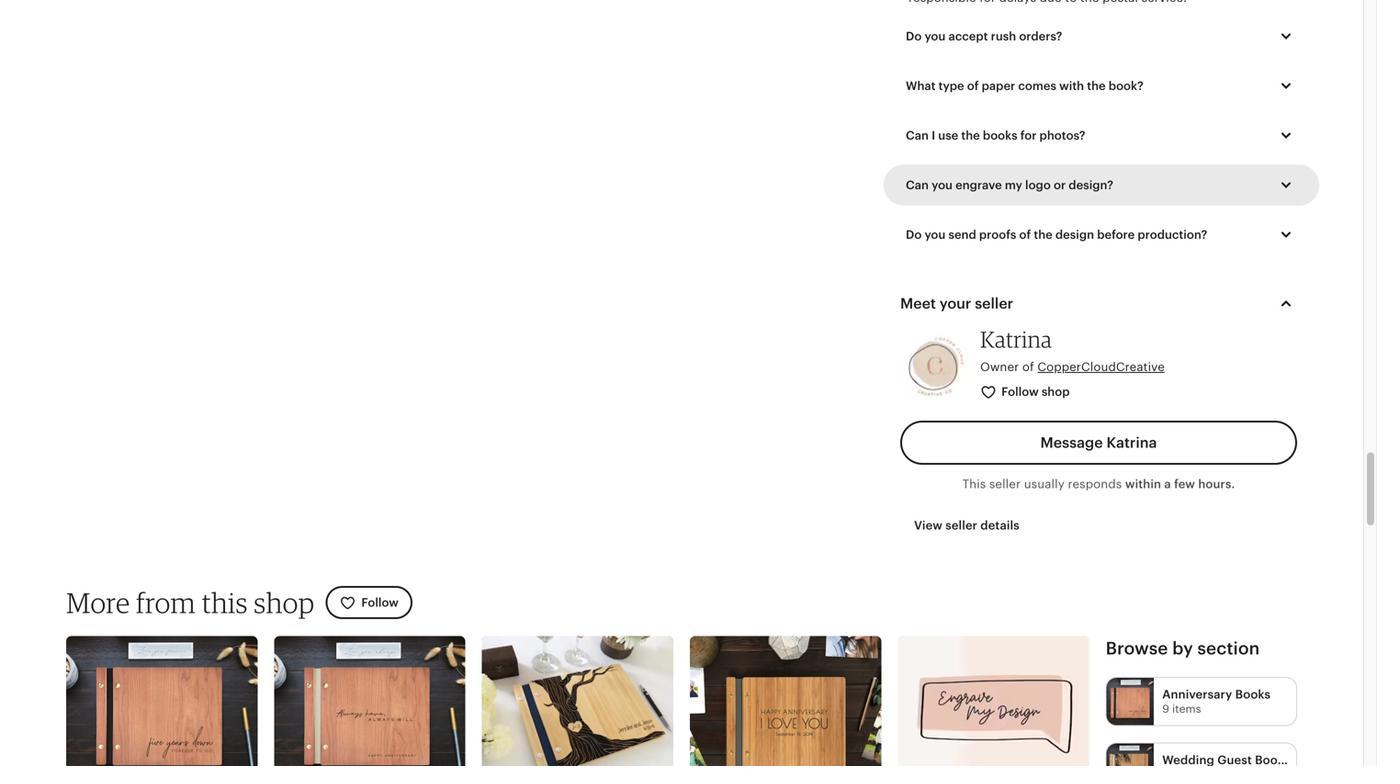 Task type: describe. For each thing, give the bounding box(es) containing it.
or
[[1054, 178, 1066, 192]]

book?
[[1109, 79, 1144, 93]]

what type of paper comes with the book?
[[906, 79, 1144, 93]]

browse by section
[[1106, 638, 1260, 658]]

few
[[1174, 477, 1195, 491]]

engrave my logo upgrade image
[[898, 636, 1089, 766]]

hours.
[[1198, 477, 1235, 491]]

send
[[948, 228, 976, 242]]

i
[[932, 129, 935, 142]]

paper
[[982, 79, 1015, 93]]

rush
[[991, 29, 1016, 43]]

this seller usually responds within a few hours.
[[962, 477, 1235, 491]]

of inside dropdown button
[[1019, 228, 1031, 242]]

0 horizontal spatial shop
[[254, 586, 314, 620]]

my
[[1005, 178, 1022, 192]]

0 horizontal spatial the
[[961, 129, 980, 142]]

you for send
[[925, 228, 946, 242]]

the inside "dropdown button"
[[1087, 79, 1106, 93]]

do you accept rush orders? button
[[892, 17, 1311, 56]]

photos?
[[1039, 129, 1085, 142]]

do for do you send proofs of the design before production?
[[906, 228, 922, 242]]

meet
[[900, 295, 936, 312]]

of for what
[[967, 79, 979, 93]]

can i use the books for photos? button
[[892, 116, 1311, 155]]

5th anniversary album, wedding anniversary journal, bamboo album, personalized scrapbook, wood wedding anniversary ideas, anniversary book image
[[690, 636, 881, 766]]

what type of paper comes with the book? button
[[892, 67, 1311, 105]]

books
[[983, 129, 1017, 142]]

katrina image
[[900, 331, 969, 400]]

see more listings in the wedding guest books section image
[[1107, 744, 1154, 766]]

by
[[1172, 638, 1193, 658]]

your
[[940, 295, 971, 312]]

for
[[1020, 129, 1037, 142]]

do for do you accept rush orders?
[[906, 29, 922, 43]]

accept
[[948, 29, 988, 43]]

section
[[1197, 638, 1260, 658]]

seller for details
[[945, 519, 977, 532]]

katrina owner of coppercloudcreative
[[980, 326, 1165, 374]]

from
[[136, 586, 196, 620]]

anniversary
[[1162, 688, 1232, 701]]

do you send proofs of the design before production?
[[906, 228, 1207, 242]]

coppercloudcreative link
[[1037, 360, 1165, 374]]

before
[[1097, 228, 1135, 242]]

do you send proofs of the design before production? button
[[892, 215, 1311, 254]]

do you accept rush orders?
[[906, 29, 1062, 43]]

9
[[1162, 703, 1169, 715]]

shop inside follow shop button
[[1042, 385, 1070, 399]]

meet your seller
[[900, 295, 1013, 312]]

anniversary scrapbook album paper 1st anniversary gift for couple | always have, always will image
[[274, 636, 465, 766]]

5th anniversary scrapbook gift |  fifth wood anniversary gift | five years down forever to go | wood anniversary ideas image
[[66, 636, 258, 766]]

browse
[[1106, 638, 1168, 658]]

responds
[[1068, 477, 1122, 491]]



Task type: vqa. For each thing, say whether or not it's contained in the screenshot.
Aubrey Owner of AubreyESoaps
no



Task type: locate. For each thing, give the bounding box(es) containing it.
seller
[[975, 295, 1013, 312], [989, 477, 1021, 491], [945, 519, 977, 532]]

0 vertical spatial seller
[[975, 295, 1013, 312]]

1 vertical spatial shop
[[254, 586, 314, 620]]

0 horizontal spatial follow
[[361, 596, 399, 610]]

can you engrave my logo or design? button
[[892, 166, 1311, 204]]

items
[[1172, 703, 1201, 715]]

more from this shop
[[66, 586, 314, 620]]

can you engrave my logo or design?
[[906, 178, 1113, 192]]

do left 'send'
[[906, 228, 922, 242]]

0 vertical spatial katrina
[[980, 326, 1052, 353]]

use
[[938, 129, 958, 142]]

view seller details link
[[900, 509, 1033, 542]]

you left engrave
[[932, 178, 953, 192]]

anniversary scrapbook, 5th anniversary gift, first anniversary present, wedding keepsake, wedding gift, custom gift, family tree photo book image
[[482, 636, 673, 766]]

can for can you engrave my logo or design?
[[906, 178, 929, 192]]

you left 'send'
[[925, 228, 946, 242]]

view
[[914, 519, 942, 532]]

usually
[[1024, 477, 1065, 491]]

katrina inside katrina owner of coppercloudcreative
[[980, 326, 1052, 353]]

view seller details
[[914, 519, 1020, 532]]

the
[[1087, 79, 1106, 93], [961, 129, 980, 142], [1034, 228, 1053, 242]]

shop down katrina owner of coppercloudcreative
[[1042, 385, 1070, 399]]

can left engrave
[[906, 178, 929, 192]]

0 vertical spatial do
[[906, 29, 922, 43]]

2 horizontal spatial the
[[1087, 79, 1106, 93]]

follow shop
[[1001, 385, 1070, 399]]

2 vertical spatial seller
[[945, 519, 977, 532]]

1 can from the top
[[906, 129, 929, 142]]

of for katrina
[[1022, 360, 1034, 374]]

design?
[[1069, 178, 1113, 192]]

seller right this
[[989, 477, 1021, 491]]

type
[[939, 79, 964, 93]]

of up follow shop button at the right of the page
[[1022, 360, 1034, 374]]

what
[[906, 79, 936, 93]]

shop
[[1042, 385, 1070, 399], [254, 586, 314, 620]]

follow button
[[326, 586, 412, 619]]

2 can from the top
[[906, 178, 929, 192]]

anniversary books 9 items
[[1162, 688, 1271, 715]]

of right proofs
[[1019, 228, 1031, 242]]

logo
[[1025, 178, 1051, 192]]

follow for follow
[[361, 596, 399, 610]]

orders?
[[1019, 29, 1062, 43]]

2 vertical spatial you
[[925, 228, 946, 242]]

1 vertical spatial the
[[961, 129, 980, 142]]

0 horizontal spatial katrina
[[980, 326, 1052, 353]]

owner
[[980, 360, 1019, 374]]

a
[[1164, 477, 1171, 491]]

coppercloudcreative
[[1037, 360, 1165, 374]]

katrina inside button
[[1106, 434, 1157, 451]]

follow inside button
[[1001, 385, 1039, 399]]

katrina up within on the right bottom
[[1106, 434, 1157, 451]]

meet your seller button
[[884, 282, 1314, 326]]

production?
[[1138, 228, 1207, 242]]

seller right your
[[975, 295, 1013, 312]]

do up 'what'
[[906, 29, 922, 43]]

0 vertical spatial follow
[[1001, 385, 1039, 399]]

1 do from the top
[[906, 29, 922, 43]]

1 vertical spatial you
[[932, 178, 953, 192]]

design
[[1055, 228, 1094, 242]]

follow
[[1001, 385, 1039, 399], [361, 596, 399, 610]]

seller for usually
[[989, 477, 1021, 491]]

can
[[906, 129, 929, 142], [906, 178, 929, 192]]

2 vertical spatial of
[[1022, 360, 1034, 374]]

the left design
[[1034, 228, 1053, 242]]

message katrina
[[1040, 434, 1157, 451]]

seller inside dropdown button
[[975, 295, 1013, 312]]

follow for follow shop
[[1001, 385, 1039, 399]]

0 vertical spatial of
[[967, 79, 979, 93]]

seller right view
[[945, 519, 977, 532]]

1 vertical spatial follow
[[361, 596, 399, 610]]

you left accept
[[925, 29, 946, 43]]

details
[[980, 519, 1020, 532]]

this
[[962, 477, 986, 491]]

1 horizontal spatial shop
[[1042, 385, 1070, 399]]

see more listings in the anniversary books section image
[[1107, 678, 1154, 725]]

1 horizontal spatial the
[[1034, 228, 1053, 242]]

do
[[906, 29, 922, 43], [906, 228, 922, 242]]

katrina up owner
[[980, 326, 1052, 353]]

0 vertical spatial the
[[1087, 79, 1106, 93]]

0 vertical spatial you
[[925, 29, 946, 43]]

this
[[202, 586, 248, 620]]

message
[[1040, 434, 1103, 451]]

of
[[967, 79, 979, 93], [1019, 228, 1031, 242], [1022, 360, 1034, 374]]

within
[[1125, 477, 1161, 491]]

0 vertical spatial can
[[906, 129, 929, 142]]

of inside katrina owner of coppercloudcreative
[[1022, 360, 1034, 374]]

1 vertical spatial can
[[906, 178, 929, 192]]

more
[[66, 586, 130, 620]]

follow inside button
[[361, 596, 399, 610]]

the right the with
[[1087, 79, 1106, 93]]

you for engrave
[[932, 178, 953, 192]]

can for can i use the books for photos?
[[906, 129, 929, 142]]

books
[[1235, 688, 1271, 701]]

1 vertical spatial seller
[[989, 477, 1021, 491]]

follow shop button
[[966, 375, 1085, 410]]

of right type
[[967, 79, 979, 93]]

2 do from the top
[[906, 228, 922, 242]]

message katrina button
[[900, 421, 1297, 465]]

engrave
[[955, 178, 1002, 192]]

2 vertical spatial the
[[1034, 228, 1053, 242]]

comes
[[1018, 79, 1056, 93]]

katrina
[[980, 326, 1052, 353], [1106, 434, 1157, 451]]

0 vertical spatial shop
[[1042, 385, 1070, 399]]

1 horizontal spatial katrina
[[1106, 434, 1157, 451]]

1 vertical spatial katrina
[[1106, 434, 1157, 451]]

can left i
[[906, 129, 929, 142]]

you
[[925, 29, 946, 43], [932, 178, 953, 192], [925, 228, 946, 242]]

1 vertical spatial do
[[906, 228, 922, 242]]

shop right this
[[254, 586, 314, 620]]

of inside "dropdown button"
[[967, 79, 979, 93]]

proofs
[[979, 228, 1016, 242]]

the right use
[[961, 129, 980, 142]]

1 horizontal spatial follow
[[1001, 385, 1039, 399]]

with
[[1059, 79, 1084, 93]]

you for accept
[[925, 29, 946, 43]]

can i use the books for photos?
[[906, 129, 1085, 142]]

1 vertical spatial of
[[1019, 228, 1031, 242]]



